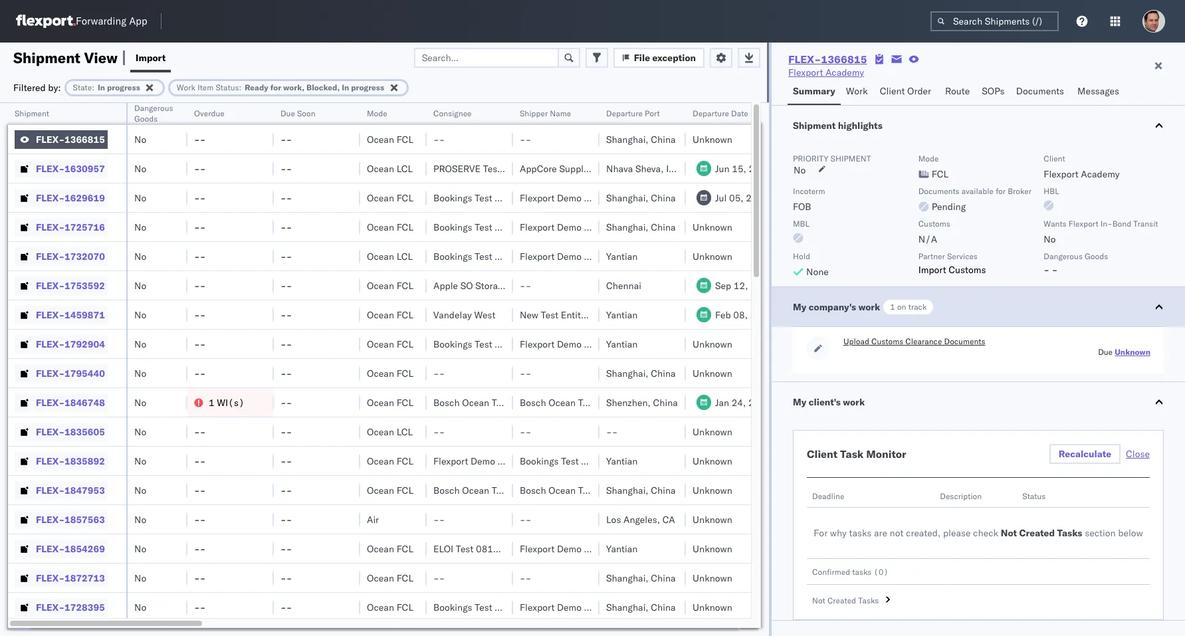 Task type: vqa. For each thing, say whether or not it's contained in the screenshot.
middle 2,
no



Task type: locate. For each thing, give the bounding box(es) containing it.
flex-1753592 button
[[15, 276, 108, 295]]

tasks left section
[[1057, 527, 1083, 539]]

flex- inside 'button'
[[36, 484, 65, 496]]

ocean for 1872713
[[367, 572, 394, 584]]

academy
[[826, 66, 864, 78], [1081, 168, 1120, 180]]

client inside button
[[880, 85, 905, 97]]

7 shanghai, from the top
[[606, 601, 649, 613]]

clearance
[[906, 336, 942, 346]]

shipment highlights button
[[772, 106, 1185, 146]]

no for flex-1366815
[[134, 133, 146, 145]]

messages button
[[1072, 79, 1127, 105]]

services
[[947, 251, 978, 261]]

0 horizontal spatial work
[[177, 82, 195, 92]]

0 horizontal spatial for
[[270, 82, 281, 92]]

flex- for flex-1854269 button
[[36, 543, 65, 555]]

client order
[[880, 85, 931, 97]]

1 vertical spatial 1366815
[[65, 133, 105, 145]]

2 resize handle column header from the left
[[172, 103, 187, 636]]

import down partner
[[919, 264, 946, 276]]

7 resize handle column header from the left
[[584, 103, 600, 636]]

demo
[[557, 192, 582, 204], [557, 221, 582, 233], [557, 250, 582, 262], [557, 338, 582, 350], [471, 455, 495, 467], [557, 543, 582, 555], [557, 601, 582, 613]]

1 shanghai, china from the top
[[606, 133, 676, 145]]

work inside button
[[843, 396, 865, 408]]

2022 for 05,
[[746, 192, 769, 204]]

soon
[[297, 108, 316, 118]]

1 resize handle column header from the left
[[110, 103, 126, 636]]

work for my company's work
[[859, 301, 880, 313]]

proserve test account
[[433, 163, 538, 175]]

2 shanghai, china from the top
[[606, 192, 676, 204]]

fcl for flex-1854269
[[397, 543, 414, 555]]

ocean for 1366815
[[367, 133, 394, 145]]

departure left date
[[693, 108, 729, 118]]

fcl for flex-1459871
[[397, 309, 414, 321]]

app
[[129, 15, 147, 28]]

flexport demo shipper co. for 1792904
[[520, 338, 632, 350]]

1 vertical spatial 2023
[[749, 397, 772, 409]]

progress
[[107, 82, 140, 92], [351, 82, 384, 92]]

due left soon
[[281, 108, 295, 118]]

bookings for flex-1629619
[[433, 192, 472, 204]]

flex-1795440
[[36, 367, 105, 379]]

vandelay
[[433, 309, 472, 321]]

dangerous for dangerous goods - -
[[1044, 251, 1083, 261]]

0 horizontal spatial import
[[136, 52, 166, 63]]

client inside client flexport academy incoterm fob
[[1044, 154, 1065, 164]]

n/a
[[919, 233, 937, 245]]

3 shanghai, from the top
[[606, 221, 649, 233]]

section
[[1085, 527, 1116, 539]]

flex-1854269
[[36, 543, 105, 555]]

0 vertical spatial goods
[[134, 114, 158, 124]]

sep
[[715, 280, 731, 292]]

ltd
[[591, 163, 604, 175]]

no for flex-1872713
[[134, 572, 146, 584]]

flex-1630957 button
[[15, 159, 108, 178]]

recalculate button
[[1050, 444, 1121, 464]]

: left ready at left
[[239, 82, 241, 92]]

apple so storage (do not use)
[[433, 280, 577, 292]]

academy down flex-1366815 link
[[826, 66, 864, 78]]

2 vertical spatial lcl
[[397, 426, 413, 438]]

created inside not created tasks button
[[828, 596, 856, 606]]

1 ocean lcl from the top
[[367, 163, 413, 175]]

order
[[907, 85, 931, 97]]

0 vertical spatial ocean lcl
[[367, 163, 413, 175]]

flex- up flex-1725716 button
[[36, 192, 65, 204]]

ocean for 1835892
[[367, 455, 394, 467]]

1 vertical spatial my
[[793, 396, 807, 408]]

goods down state : in progress
[[134, 114, 158, 124]]

shipment up by: at the left of page
[[13, 48, 80, 67]]

demo for 1728395
[[557, 601, 582, 613]]

1 lcl from the top
[[397, 163, 413, 175]]

4 shanghai, from the top
[[606, 367, 649, 379]]

client left order
[[880, 85, 905, 97]]

1 horizontal spatial :
[[239, 82, 241, 92]]

1 my from the top
[[793, 301, 807, 313]]

0 horizontal spatial :
[[92, 82, 94, 92]]

1 vertical spatial tasks
[[858, 596, 879, 606]]

1 horizontal spatial 1
[[890, 302, 895, 312]]

--
[[194, 133, 206, 145], [281, 133, 292, 145], [433, 133, 445, 145], [520, 133, 531, 145], [194, 163, 206, 175], [281, 163, 292, 175], [194, 192, 206, 204], [281, 192, 292, 204], [194, 221, 206, 233], [281, 221, 292, 233], [194, 250, 206, 262], [281, 250, 292, 262], [194, 280, 206, 292], [281, 280, 292, 292], [520, 280, 531, 292], [194, 309, 206, 321], [281, 309, 292, 321], [194, 338, 206, 350], [281, 338, 292, 350], [194, 367, 206, 379], [281, 367, 292, 379], [433, 367, 445, 379], [520, 367, 531, 379], [281, 397, 292, 409], [194, 426, 206, 438], [281, 426, 292, 438], [433, 426, 445, 438], [520, 426, 531, 438], [606, 426, 618, 438], [194, 455, 206, 467], [281, 455, 292, 467], [194, 484, 206, 496], [281, 484, 292, 496], [194, 514, 206, 526], [281, 514, 292, 526], [433, 514, 445, 526], [520, 514, 531, 526], [194, 543, 206, 555], [281, 543, 292, 555], [194, 572, 206, 584], [281, 572, 292, 584], [433, 572, 445, 584], [520, 572, 531, 584], [194, 601, 206, 613], [281, 601, 292, 613]]

2 shanghai, from the top
[[606, 192, 649, 204]]

flex- for flex-1630957 button
[[36, 163, 65, 175]]

not right check
[[1001, 527, 1017, 539]]

6 shanghai, china from the top
[[606, 572, 676, 584]]

check
[[973, 527, 999, 539]]

1 horizontal spatial flex-1366815
[[788, 53, 867, 66]]

no for flex-1792904
[[134, 338, 146, 350]]

1 horizontal spatial in
[[342, 82, 349, 92]]

0 horizontal spatial mode
[[367, 108, 387, 118]]

:
[[92, 82, 94, 92], [239, 82, 241, 92]]

flex-1366815 down 'shipment' button
[[36, 133, 105, 145]]

fcl for flex-1629619
[[397, 192, 414, 204]]

flex- down flex-1854269 button
[[36, 572, 65, 584]]

due left unknown button
[[1098, 347, 1113, 357]]

8 ocean fcl from the top
[[367, 397, 414, 409]]

1 left the wi(s)
[[209, 397, 215, 409]]

shipment up priority
[[793, 120, 836, 132]]

co. for 1728395
[[619, 601, 632, 613]]

close
[[1126, 448, 1150, 460]]

academy up in-
[[1081, 168, 1120, 180]]

no down dangerous goods
[[134, 133, 146, 145]]

flex-1846748 button
[[15, 393, 108, 412]]

3 ocean lcl from the top
[[367, 426, 413, 438]]

name
[[550, 108, 571, 118]]

cdt up the incoterm
[[803, 163, 821, 175]]

partner
[[919, 251, 945, 261]]

2 ocean fcl from the top
[[367, 192, 414, 204]]

client up hbl
[[1044, 154, 1065, 164]]

flex- up flex-1835605 button
[[36, 397, 65, 409]]

resize handle column header
[[110, 103, 126, 636], [172, 103, 187, 636], [258, 103, 274, 636], [344, 103, 360, 636], [411, 103, 427, 636], [497, 103, 513, 636], [584, 103, 600, 636], [670, 103, 686, 636]]

7 ocean fcl from the top
[[367, 367, 414, 379]]

no right 1732070
[[134, 250, 146, 262]]

dangerous goods button
[[128, 100, 183, 124]]

0 horizontal spatial academy
[[826, 66, 864, 78]]

flex- down flex-1872713 button
[[36, 601, 65, 613]]

2023 right 08, on the right of page
[[750, 309, 773, 321]]

2 vertical spatial client
[[807, 447, 838, 461]]

ready
[[245, 82, 268, 92]]

no right 1629619
[[134, 192, 146, 204]]

2 horizontal spatial client
[[1044, 154, 1065, 164]]

flexport inside wants flexport in-bond transit no
[[1069, 219, 1099, 229]]

0 vertical spatial lcl
[[397, 163, 413, 175]]

created down 'confirmed tasks ( 0 )'
[[828, 596, 856, 606]]

no for flex-1630957
[[134, 163, 146, 175]]

ocean lcl for --
[[367, 426, 413, 438]]

6 resize handle column header from the left
[[497, 103, 513, 636]]

2 my from the top
[[793, 396, 807, 408]]

0 vertical spatial 2022
[[749, 163, 772, 175]]

2022 right 05,
[[746, 192, 769, 204]]

work left item
[[177, 82, 195, 92]]

shipment inside button
[[15, 108, 49, 118]]

dangerous goods - -
[[1044, 251, 1108, 276]]

1 shanghai, from the top
[[606, 133, 649, 145]]

10 ocean fcl from the top
[[367, 484, 414, 496]]

flex- down 'shipment' button
[[36, 133, 65, 145]]

0 vertical spatial client
[[880, 85, 905, 97]]

9 ocean fcl from the top
[[367, 455, 414, 467]]

1 horizontal spatial dangerous
[[1044, 251, 1083, 261]]

no right 1753592 on the left
[[134, 280, 146, 292]]

no right 1835892
[[134, 455, 146, 467]]

0 vertical spatial my
[[793, 301, 807, 313]]

6 ocean fcl from the top
[[367, 338, 414, 350]]

1 horizontal spatial tasks
[[1057, 527, 1083, 539]]

12,
[[734, 280, 748, 292]]

3 resize handle column header from the left
[[258, 103, 274, 636]]

flex-1366815 inside button
[[36, 133, 105, 145]]

2 in from the left
[[342, 82, 349, 92]]

0 vertical spatial 1
[[890, 302, 895, 312]]

flex- up flex-1857563 button
[[36, 484, 65, 496]]

0 vertical spatial documents
[[1016, 85, 1064, 97]]

(do
[[510, 280, 529, 292]]

1 vertical spatial cst
[[774, 397, 791, 409]]

1 horizontal spatial not
[[1001, 527, 1017, 539]]

ocean fcl for flex-1847953
[[367, 484, 414, 496]]

15,
[[732, 163, 747, 175]]

0 vertical spatial dangerous
[[134, 103, 173, 113]]

0 vertical spatial 1366815
[[821, 53, 867, 66]]

sops
[[982, 85, 1005, 97]]

0 horizontal spatial in
[[98, 82, 105, 92]]

lcl for -
[[397, 426, 413, 438]]

flex- up flex-1847953 'button'
[[36, 455, 65, 467]]

shipment inside "button"
[[793, 120, 836, 132]]

jun 15, 2022 14:30 cdt
[[715, 163, 821, 175]]

tasks left are
[[849, 527, 872, 539]]

consignee inside button
[[433, 108, 472, 118]]

0 horizontal spatial departure
[[606, 108, 643, 118]]

no right 1872713 at the left of the page
[[134, 572, 146, 584]]

11 ocean fcl from the top
[[367, 543, 414, 555]]

no right the 1459871
[[134, 309, 146, 321]]

my left 'client's'
[[793, 396, 807, 408]]

13 ocean fcl from the top
[[367, 601, 414, 613]]

4 ocean fcl from the top
[[367, 280, 414, 292]]

1 vertical spatial academy
[[1081, 168, 1120, 180]]

no right 1857563
[[134, 514, 146, 526]]

0 vertical spatial 2023
[[750, 309, 773, 321]]

1 vertical spatial cdt
[[772, 192, 790, 204]]

no for flex-1725716
[[134, 221, 146, 233]]

cdt down the hold
[[776, 280, 794, 292]]

flex-1857563
[[36, 514, 105, 526]]

documents right sops button
[[1016, 85, 1064, 97]]

no right '1725716' at the top left
[[134, 221, 146, 233]]

air
[[367, 514, 379, 526]]

consignee for flex-1629619
[[495, 192, 539, 204]]

dangerous down import button
[[134, 103, 173, 113]]

flex- down flex-1846748 button
[[36, 426, 65, 438]]

new test entity 2
[[520, 309, 594, 321]]

1 vertical spatial flex-1366815
[[36, 133, 105, 145]]

china for flex-1847953
[[651, 484, 676, 496]]

flex- for flex-1629619 button
[[36, 192, 65, 204]]

eloi test 081801
[[433, 543, 511, 555]]

not down 'confirmed'
[[812, 596, 826, 606]]

flex- for flex-1366815 button
[[36, 133, 65, 145]]

12 ocean fcl from the top
[[367, 572, 414, 584]]

forwarding app
[[76, 15, 147, 28]]

goods inside dangerous goods
[[134, 114, 158, 124]]

no right the 1630957
[[134, 163, 146, 175]]

jun
[[715, 163, 730, 175]]

work for work
[[846, 85, 868, 97]]

work left on
[[859, 301, 880, 313]]

partner services import customs
[[919, 251, 986, 276]]

cst down "sep 12, 2022 cdt"
[[776, 309, 793, 321]]

0 horizontal spatial 1
[[209, 397, 215, 409]]

work
[[859, 301, 880, 313], [843, 396, 865, 408]]

consignee for flex-1732070
[[495, 250, 539, 262]]

2 departure from the left
[[693, 108, 729, 118]]

1 horizontal spatial goods
[[1085, 251, 1108, 261]]

in right state
[[98, 82, 105, 92]]

1 horizontal spatial client
[[880, 85, 905, 97]]

1 vertical spatial mode
[[919, 154, 939, 164]]

2 vertical spatial customs
[[872, 336, 904, 346]]

my left company's
[[793, 301, 807, 313]]

flex- up flex-1753592 button
[[36, 250, 65, 262]]

5 shanghai, china from the top
[[606, 484, 676, 496]]

no for flex-1835892
[[134, 455, 146, 467]]

departure left port at the right of page
[[606, 108, 643, 118]]

departure port button
[[600, 106, 673, 119]]

demo for 1732070
[[557, 250, 582, 262]]

flex- down flex-1366815 button
[[36, 163, 65, 175]]

demo for 1725716
[[557, 221, 582, 233]]

0 horizontal spatial tasks
[[858, 596, 879, 606]]

1 horizontal spatial 1366815
[[821, 53, 867, 66]]

1 horizontal spatial academy
[[1081, 168, 1120, 180]]

unknown for 1835605
[[693, 426, 733, 438]]

fcl for flex-1872713
[[397, 572, 414, 584]]

flex- down flex-1847953 'button'
[[36, 514, 65, 526]]

ocean fcl for flex-1459871
[[367, 309, 414, 321]]

view
[[84, 48, 118, 67]]

status
[[216, 82, 239, 92], [1023, 491, 1046, 501]]

1 vertical spatial 1
[[209, 397, 215, 409]]

0 horizontal spatial due
[[281, 108, 295, 118]]

tasks down (
[[858, 596, 879, 606]]

no for flex-1728395
[[134, 601, 146, 613]]

flex- for flex-1835605 button
[[36, 426, 65, 438]]

no right 1835605
[[134, 426, 146, 438]]

china for flex-1795440
[[651, 367, 676, 379]]

flex-1629619
[[36, 192, 105, 204]]

china for flex-1728395
[[651, 601, 676, 613]]

0 horizontal spatial not
[[812, 596, 826, 606]]

0 vertical spatial shipment
[[13, 48, 80, 67]]

no right the 1847953
[[134, 484, 146, 496]]

client left task
[[807, 447, 838, 461]]

1 yantian from the top
[[606, 250, 638, 262]]

departure
[[606, 108, 643, 118], [693, 108, 729, 118]]

4 shanghai, china from the top
[[606, 367, 676, 379]]

2 ocean lcl from the top
[[367, 250, 413, 262]]

for left broker
[[996, 186, 1006, 196]]

flex- down flex-1732070 button
[[36, 280, 65, 292]]

dangerous inside button
[[134, 103, 173, 113]]

flex- up flex-1792904 button
[[36, 309, 65, 321]]

shipment
[[13, 48, 80, 67], [15, 108, 49, 118], [793, 120, 836, 132]]

2023 for 24,
[[749, 397, 772, 409]]

2022 right 12,
[[751, 280, 774, 292]]

1 left on
[[890, 302, 895, 312]]

co. for 1629619
[[619, 192, 632, 204]]

flex- down flex-1629619 button
[[36, 221, 65, 233]]

1 vertical spatial for
[[996, 186, 1006, 196]]

0 horizontal spatial created
[[828, 596, 856, 606]]

work right 'client's'
[[843, 396, 865, 408]]

documents right clearance
[[944, 336, 986, 346]]

2 vertical spatial documents
[[944, 336, 986, 346]]

ocean fcl for flex-1753592
[[367, 280, 414, 292]]

2 vertical spatial ocean lcl
[[367, 426, 413, 438]]

progress up 'mode' button
[[351, 82, 384, 92]]

goods for dangerous goods
[[134, 114, 158, 124]]

ocean lcl
[[367, 163, 413, 175], [367, 250, 413, 262], [367, 426, 413, 438]]

customs right upload
[[872, 336, 904, 346]]

ocean for 1728395
[[367, 601, 394, 613]]

flex- for flex-1459871 button
[[36, 309, 65, 321]]

1 horizontal spatial created
[[1019, 527, 1055, 539]]

created right check
[[1019, 527, 1055, 539]]

shipment down the filtered
[[15, 108, 49, 118]]

los
[[606, 514, 621, 526]]

work inside button
[[846, 85, 868, 97]]

flexport demo shipper co. for 1728395
[[520, 601, 632, 613]]

1 vertical spatial created
[[828, 596, 856, 606]]

no for flex-1459871
[[134, 309, 146, 321]]

china for flex-1872713
[[651, 572, 676, 584]]

flex- for flex-1792904 button
[[36, 338, 65, 350]]

import inside partner services import customs
[[919, 264, 946, 276]]

1 vertical spatial work
[[843, 396, 865, 408]]

co. for 1725716
[[619, 221, 632, 233]]

no right 1728395
[[134, 601, 146, 613]]

my client's work button
[[772, 382, 1185, 422]]

not inside button
[[812, 596, 826, 606]]

flex-1459871 button
[[15, 305, 108, 324]]

5 shanghai, from the top
[[606, 484, 649, 496]]

0 vertical spatial mode
[[367, 108, 387, 118]]

no
[[134, 133, 146, 145], [134, 163, 146, 175], [794, 164, 806, 176], [134, 192, 146, 204], [134, 221, 146, 233], [1044, 233, 1056, 245], [134, 250, 146, 262], [134, 280, 146, 292], [134, 309, 146, 321], [134, 338, 146, 350], [134, 367, 146, 379], [134, 397, 146, 409], [134, 426, 146, 438], [134, 455, 146, 467], [134, 484, 146, 496], [134, 514, 146, 526], [134, 543, 146, 555], [134, 572, 146, 584], [134, 601, 146, 613]]

company's
[[809, 301, 856, 313]]

1 horizontal spatial import
[[919, 264, 946, 276]]

no right 1854269
[[134, 543, 146, 555]]

file
[[634, 52, 650, 63]]

3 ocean fcl from the top
[[367, 221, 414, 233]]

unknown for 1732070
[[693, 250, 733, 262]]

ocean lcl for bookings test consignee
[[367, 250, 413, 262]]

1 horizontal spatial due
[[1098, 347, 1113, 357]]

7 shanghai, china from the top
[[606, 601, 676, 613]]

dangerous inside dangerous goods - -
[[1044, 251, 1083, 261]]

resize handle column header for shipper name
[[584, 103, 600, 636]]

2 vertical spatial cdt
[[776, 280, 794, 292]]

1732070
[[65, 250, 105, 262]]

2 vertical spatial shipment
[[793, 120, 836, 132]]

tasks left (
[[852, 567, 872, 577]]

work for my client's work
[[843, 396, 865, 408]]

ocean lcl for proserve test account
[[367, 163, 413, 175]]

consignee for flex-1728395
[[495, 601, 539, 613]]

dangerous down "wants"
[[1044, 251, 1083, 261]]

no right "1846748"
[[134, 397, 146, 409]]

0 vertical spatial not
[[1001, 527, 1017, 539]]

client for order
[[880, 85, 905, 97]]

: down the view on the top left of the page
[[92, 82, 94, 92]]

cdt for sep 12, 2022 cdt
[[776, 280, 794, 292]]

5 ocean fcl from the top
[[367, 309, 414, 321]]

import down app
[[136, 52, 166, 63]]

shanghai, china for flex-1728395
[[606, 601, 676, 613]]

bookings for flex-1725716
[[433, 221, 472, 233]]

0 horizontal spatial goods
[[134, 114, 158, 124]]

1 vertical spatial due
[[1098, 347, 1113, 357]]

2 lcl from the top
[[397, 250, 413, 262]]

1 horizontal spatial departure
[[693, 108, 729, 118]]

no inside wants flexport in-bond transit no
[[1044, 233, 1056, 245]]

cst left 'client's'
[[774, 397, 791, 409]]

flex- inside button
[[36, 133, 65, 145]]

in right blocked,
[[342, 82, 349, 92]]

0 vertical spatial status
[[216, 82, 239, 92]]

)
[[884, 567, 889, 577]]

tasks inside button
[[858, 596, 879, 606]]

1 vertical spatial lcl
[[397, 250, 413, 262]]

2 : from the left
[[239, 82, 241, 92]]

1 vertical spatial client
[[1044, 154, 1065, 164]]

2 yantian from the top
[[606, 309, 638, 321]]

1 in from the left
[[98, 82, 105, 92]]

0 horizontal spatial flex-1366815
[[36, 133, 105, 145]]

lcl
[[397, 163, 413, 175], [397, 250, 413, 262], [397, 426, 413, 438]]

6 shanghai, from the top
[[606, 572, 649, 584]]

1 departure from the left
[[606, 108, 643, 118]]

shipment highlights
[[793, 120, 883, 132]]

3 lcl from the top
[[397, 426, 413, 438]]

shenzhen,
[[606, 397, 651, 409]]

ocean fcl for flex-1792904
[[367, 338, 414, 350]]

cdt for jul 05, 2022 cdt
[[772, 192, 790, 204]]

my inside button
[[793, 396, 807, 408]]

flex-1835605
[[36, 426, 105, 438]]

fcl for flex-1795440
[[397, 367, 414, 379]]

jan
[[715, 397, 729, 409]]

flex-1459871
[[36, 309, 105, 321]]

cdt left the fob
[[772, 192, 790, 204]]

1 horizontal spatial work
[[846, 85, 868, 97]]

documents inside button
[[1016, 85, 1064, 97]]

shipper name
[[520, 108, 571, 118]]

0 horizontal spatial client
[[807, 447, 838, 461]]

co. for 1732070
[[619, 250, 632, 262]]

1 horizontal spatial for
[[996, 186, 1006, 196]]

1366815 up flexport academy
[[821, 53, 867, 66]]

3 yantian from the top
[[606, 338, 638, 350]]

5 resize handle column header from the left
[[411, 103, 427, 636]]

so
[[460, 280, 473, 292]]

flex-1366815 button
[[15, 130, 108, 149]]

2022 right 15,
[[749, 163, 772, 175]]

1 vertical spatial 2022
[[746, 192, 769, 204]]

ocean for 1629619
[[367, 192, 394, 204]]

1792904
[[65, 338, 105, 350]]

unknown for 1792904
[[693, 338, 733, 350]]

flex-1366815 up flexport academy
[[788, 53, 867, 66]]

customs up n/a
[[919, 219, 951, 229]]

flex- down flex-1459871 button
[[36, 338, 65, 350]]

0 vertical spatial cst
[[776, 309, 793, 321]]

0 vertical spatial import
[[136, 52, 166, 63]]

flex-1857563 button
[[15, 510, 108, 529]]

1366815 up the 1630957
[[65, 133, 105, 145]]

0 horizontal spatial progress
[[107, 82, 140, 92]]

1835892
[[65, 455, 105, 467]]

for left work,
[[270, 82, 281, 92]]

resize handle column header for mode
[[411, 103, 427, 636]]

demo for 1629619
[[557, 192, 582, 204]]

1 progress from the left
[[107, 82, 140, 92]]

not
[[1001, 527, 1017, 539], [812, 596, 826, 606]]

ocean fcl for flex-1728395
[[367, 601, 414, 613]]

transit
[[1134, 219, 1158, 229]]

goods down wants flexport in-bond transit no
[[1085, 251, 1108, 261]]

1 horizontal spatial progress
[[351, 82, 384, 92]]

consignee for flex-1725716
[[495, 221, 539, 233]]

monitor
[[866, 447, 907, 461]]

1 vertical spatial shipment
[[15, 108, 49, 118]]

3 shanghai, china from the top
[[606, 221, 676, 233]]

1 vertical spatial dangerous
[[1044, 251, 1083, 261]]

1 vertical spatial customs
[[949, 264, 986, 276]]

forwarding
[[76, 15, 126, 28]]

yantian for flex-1854269
[[606, 543, 638, 555]]

my for my company's work
[[793, 301, 807, 313]]

client for flexport
[[1044, 154, 1065, 164]]

0 vertical spatial created
[[1019, 527, 1055, 539]]

0 vertical spatial cdt
[[803, 163, 821, 175]]

flex- down flex-1792904 button
[[36, 367, 65, 379]]

import inside button
[[136, 52, 166, 63]]

shipment button
[[8, 106, 113, 119]]

8 resize handle column header from the left
[[670, 103, 686, 636]]

5 yantian from the top
[[606, 543, 638, 555]]

unknown for 1857563
[[693, 514, 733, 526]]

documents up pending
[[919, 186, 960, 196]]

1 ocean fcl from the top
[[367, 133, 414, 145]]

progress down the view on the top left of the page
[[107, 82, 140, 92]]

1 vertical spatial not
[[812, 596, 826, 606]]

1 vertical spatial import
[[919, 264, 946, 276]]

0 horizontal spatial 1366815
[[65, 133, 105, 145]]

goods inside dangerous goods - -
[[1085, 251, 1108, 261]]

0 vertical spatial customs
[[919, 219, 951, 229]]

2023 right 24,
[[749, 397, 772, 409]]

no right the 1795440 at the bottom left of page
[[134, 367, 146, 379]]

in
[[98, 82, 105, 92], [342, 82, 349, 92]]

2 vertical spatial 2022
[[751, 280, 774, 292]]

no right 1792904 at bottom
[[134, 338, 146, 350]]

customs down services
[[949, 264, 986, 276]]

0 horizontal spatial dangerous
[[134, 103, 173, 113]]

flexport demo shipper co. for 1854269
[[520, 543, 632, 555]]

for
[[814, 527, 828, 539]]

0 vertical spatial work
[[859, 301, 880, 313]]

flex- down flex-1857563 button
[[36, 543, 65, 555]]

1 vertical spatial documents
[[919, 186, 960, 196]]

1 vertical spatial status
[[1023, 491, 1046, 501]]

work up highlights
[[846, 85, 868, 97]]

fcl for flex-1725716
[[397, 221, 414, 233]]

no down "wants"
[[1044, 233, 1056, 245]]

unknown
[[693, 133, 733, 145], [693, 221, 733, 233], [693, 250, 733, 262], [693, 338, 733, 350], [1115, 347, 1151, 357], [693, 367, 733, 379], [693, 426, 733, 438], [693, 455, 733, 467], [693, 484, 733, 496], [693, 514, 733, 526], [693, 543, 733, 555], [693, 572, 733, 584], [693, 601, 733, 613]]

apple
[[433, 280, 458, 292]]

1728395
[[65, 601, 105, 613]]

shanghai, for flex-1795440
[[606, 367, 649, 379]]

flex-1872713
[[36, 572, 105, 584]]

ocean for 1847953
[[367, 484, 394, 496]]

client task monitor
[[807, 447, 907, 461]]

4 yantian from the top
[[606, 455, 638, 467]]



Task type: describe. For each thing, give the bounding box(es) containing it.
ocean for 1854269
[[367, 543, 394, 555]]

yantian for flex-1835892
[[606, 455, 638, 467]]

academy inside client flexport academy incoterm fob
[[1081, 168, 1120, 180]]

customs inside partner services import customs
[[949, 264, 986, 276]]

flexport demo shipper co. for 1732070
[[520, 250, 632, 262]]

jul 05, 2022 cdt
[[715, 192, 790, 204]]

2023 for 08,
[[750, 309, 773, 321]]

flex- for flex-1846748 button
[[36, 397, 65, 409]]

05,
[[729, 192, 744, 204]]

overdue
[[194, 108, 224, 118]]

1753592
[[65, 280, 105, 292]]

feb
[[715, 309, 731, 321]]

dangerous for dangerous goods
[[134, 103, 173, 113]]

ocean fcl for flex-1795440
[[367, 367, 414, 379]]

flexport. image
[[16, 15, 76, 28]]

documents button
[[1011, 79, 1072, 105]]

eloi
[[433, 543, 454, 555]]

shanghai, china for flex-1725716
[[606, 221, 676, 233]]

1366815 inside button
[[65, 133, 105, 145]]

2 progress from the left
[[351, 82, 384, 92]]

nhava
[[606, 163, 633, 175]]

route
[[945, 85, 970, 97]]

shanghai, for flex-1366815
[[606, 133, 649, 145]]

summary button
[[788, 79, 841, 105]]

1872713
[[65, 572, 105, 584]]

ocean for 1846748
[[367, 397, 394, 409]]

flex-1847953 button
[[15, 481, 108, 500]]

priority shipment
[[793, 154, 871, 164]]

no for flex-1835605
[[134, 426, 146, 438]]

no for flex-1795440
[[134, 367, 146, 379]]

storage
[[475, 280, 508, 292]]

consignee for flex-1792904
[[495, 338, 539, 350]]

shipper for flex-1629619
[[584, 192, 617, 204]]

china for flex-1629619
[[651, 192, 676, 204]]

india
[[666, 163, 687, 175]]

departure for departure date
[[693, 108, 729, 118]]

0 vertical spatial due
[[281, 108, 295, 118]]

flex-1792904 button
[[15, 335, 108, 353]]

resize handle column header for shipment
[[110, 103, 126, 636]]

resize handle column header for dangerous goods
[[172, 103, 187, 636]]

hold
[[793, 251, 810, 261]]

1 : from the left
[[92, 82, 94, 92]]

cst for jan 24, 2023 cst
[[774, 397, 791, 409]]

flexport academy link
[[788, 66, 864, 79]]

081801
[[476, 543, 511, 555]]

demo for 1854269
[[557, 543, 582, 555]]

fcl for flex-1847953
[[397, 484, 414, 496]]

customs n/a
[[919, 219, 951, 245]]

client's
[[809, 396, 841, 408]]

filtered
[[13, 81, 46, 93]]

filtered by:
[[13, 81, 61, 93]]

pending
[[932, 201, 966, 213]]

lcl for bookings
[[397, 250, 413, 262]]

fcl for flex-1728395
[[397, 601, 414, 613]]

flex-1792904
[[36, 338, 105, 350]]

documents inside the upload customs clearance documents due unknown
[[944, 336, 986, 346]]

ocean for 1795440
[[367, 367, 394, 379]]

my client's work
[[793, 396, 865, 408]]

0 horizontal spatial status
[[216, 82, 239, 92]]

1847953
[[65, 484, 105, 496]]

1 vertical spatial tasks
[[852, 567, 872, 577]]

in-
[[1101, 219, 1113, 229]]

flex-1835892
[[36, 455, 105, 467]]

shanghai, for flex-1629619
[[606, 192, 649, 204]]

08,
[[734, 309, 748, 321]]

yantian for flex-1732070
[[606, 250, 638, 262]]

0 vertical spatial academy
[[826, 66, 864, 78]]

unknown inside the upload customs clearance documents due unknown
[[1115, 347, 1151, 357]]

by:
[[48, 81, 61, 93]]

fcl for flex-1835892
[[397, 455, 414, 467]]

flex- for flex-1725716 button
[[36, 221, 65, 233]]

work button
[[841, 79, 875, 105]]

highlights
[[838, 120, 883, 132]]

blocked,
[[306, 82, 340, 92]]

flex-1366815 link
[[788, 53, 867, 66]]

0 vertical spatial tasks
[[1057, 527, 1083, 539]]

shipper for flex-1854269
[[584, 543, 617, 555]]

flex-1728395 button
[[15, 598, 108, 617]]

flex- up flexport academy
[[788, 53, 821, 66]]

ocean fcl for flex-1872713
[[367, 572, 414, 584]]

dangerous goods
[[134, 103, 173, 124]]

co. for 1792904
[[619, 338, 632, 350]]

fcl for flex-1846748
[[397, 397, 414, 409]]

ocean fcl for flex-1629619
[[367, 192, 414, 204]]

flex-1795440 button
[[15, 364, 108, 383]]

shipper for flex-1792904
[[584, 338, 617, 350]]

wants
[[1044, 219, 1067, 229]]

no for flex-1854269
[[134, 543, 146, 555]]

(
[[874, 567, 879, 577]]

shanghai, for flex-1872713
[[606, 572, 649, 584]]

no for flex-1732070
[[134, 250, 146, 262]]

no for flex-1857563
[[134, 514, 146, 526]]

customs inside the upload customs clearance documents due unknown
[[872, 336, 904, 346]]

1 horizontal spatial status
[[1023, 491, 1046, 501]]

fob
[[793, 201, 811, 213]]

bookings test consignee for flex-1732070
[[433, 250, 539, 262]]

proserve
[[433, 163, 481, 175]]

deadline
[[812, 491, 845, 501]]

unknown button
[[1115, 347, 1151, 357]]

my for my client's work
[[793, 396, 807, 408]]

not created tasks
[[812, 596, 879, 606]]

client for task
[[807, 447, 838, 461]]

unknown for 1795440
[[693, 367, 733, 379]]

close button
[[1126, 448, 1150, 460]]

flex- for flex-1753592 button
[[36, 280, 65, 292]]

flexport academy
[[788, 66, 864, 78]]

flex- for flex-1728395 button
[[36, 601, 65, 613]]

ca
[[663, 514, 675, 526]]

for why tasks are not created, please check not created tasks section below
[[814, 527, 1143, 539]]

2022 for 12,
[[751, 280, 774, 292]]

0
[[879, 567, 884, 577]]

flex-1732070
[[36, 250, 105, 262]]

nhava sheva, india
[[606, 163, 687, 175]]

goods for dangerous goods - -
[[1085, 251, 1108, 261]]

ocean for 1753592
[[367, 280, 394, 292]]

1629619
[[65, 192, 105, 204]]

feb 08, 2023 cst
[[715, 309, 793, 321]]

no for flex-1846748
[[134, 397, 146, 409]]

shipper inside button
[[520, 108, 548, 118]]

flex- for flex-1847953 'button'
[[36, 484, 65, 496]]

due inside the upload customs clearance documents due unknown
[[1098, 347, 1113, 357]]

my company's work
[[793, 301, 880, 313]]

west
[[474, 309, 495, 321]]

demo for 1792904
[[557, 338, 582, 350]]

task
[[840, 447, 864, 461]]

0 vertical spatial tasks
[[849, 527, 872, 539]]

port
[[645, 108, 660, 118]]

shipment for shipment highlights
[[793, 120, 836, 132]]

flex- for flex-1732070 button
[[36, 250, 65, 262]]

item
[[198, 82, 214, 92]]

1725716
[[65, 221, 105, 233]]

fcl for flex-1753592
[[397, 280, 414, 292]]

no down priority
[[794, 164, 806, 176]]

shipper for flex-1725716
[[584, 221, 617, 233]]

file exception
[[634, 52, 696, 63]]

0 vertical spatial flex-1366815
[[788, 53, 867, 66]]

shipper for flex-1732070
[[584, 250, 617, 262]]

14:30
[[774, 163, 800, 175]]

ocean for 1732070
[[367, 250, 394, 262]]

mode inside button
[[367, 108, 387, 118]]

1835605
[[65, 426, 105, 438]]

ocean for 1459871
[[367, 309, 394, 321]]

shipment for shipment
[[15, 108, 49, 118]]

fcl for flex-1366815
[[397, 133, 414, 145]]

Search Shipments (/) text field
[[931, 11, 1059, 31]]

ocean fcl for flex-1846748
[[367, 397, 414, 409]]

entity
[[561, 309, 586, 321]]

shanghai, china for flex-1629619
[[606, 192, 676, 204]]

2022 for 15,
[[749, 163, 772, 175]]

shanghai, china for flex-1366815
[[606, 133, 676, 145]]

1846748
[[65, 397, 105, 409]]

flexport inside client flexport academy incoterm fob
[[1044, 168, 1079, 180]]

1 horizontal spatial mode
[[919, 154, 939, 164]]

consignee button
[[427, 106, 500, 119]]

shanghai, for flex-1725716
[[606, 221, 649, 233]]

flex-1835605 button
[[15, 422, 108, 441]]

client flexport academy incoterm fob
[[793, 154, 1120, 213]]

bookings test consignee for flex-1725716
[[433, 221, 539, 233]]

ocean fcl for flex-1854269
[[367, 543, 414, 555]]

shipment for shipment view
[[13, 48, 80, 67]]

ocean fcl for flex-1725716
[[367, 221, 414, 233]]

sheva,
[[635, 163, 664, 175]]

4 resize handle column header from the left
[[344, 103, 360, 636]]

use)
[[553, 280, 577, 292]]

los angeles, ca
[[606, 514, 675, 526]]

upload
[[844, 336, 870, 346]]

shanghai, for flex-1728395
[[606, 601, 649, 613]]

flexport demo shipper co. for 1629619
[[520, 192, 632, 204]]

china for flex-1725716
[[651, 221, 676, 233]]

flex-1846748
[[36, 397, 105, 409]]

departure for departure port
[[606, 108, 643, 118]]

fcl for flex-1792904
[[397, 338, 414, 350]]

messages
[[1078, 85, 1120, 97]]

not
[[890, 527, 904, 539]]

resize handle column header for consignee
[[497, 103, 513, 636]]

mbl
[[793, 219, 810, 229]]

client order button
[[875, 79, 940, 105]]

shipper name button
[[513, 106, 586, 119]]

shenzhen, china
[[606, 397, 678, 409]]

ocean fcl for flex-1835892
[[367, 455, 414, 467]]

incoterm
[[793, 186, 825, 196]]

shanghai, china for flex-1795440
[[606, 367, 676, 379]]

2
[[588, 309, 594, 321]]

work,
[[283, 82, 304, 92]]

Search... text field
[[414, 48, 559, 67]]



